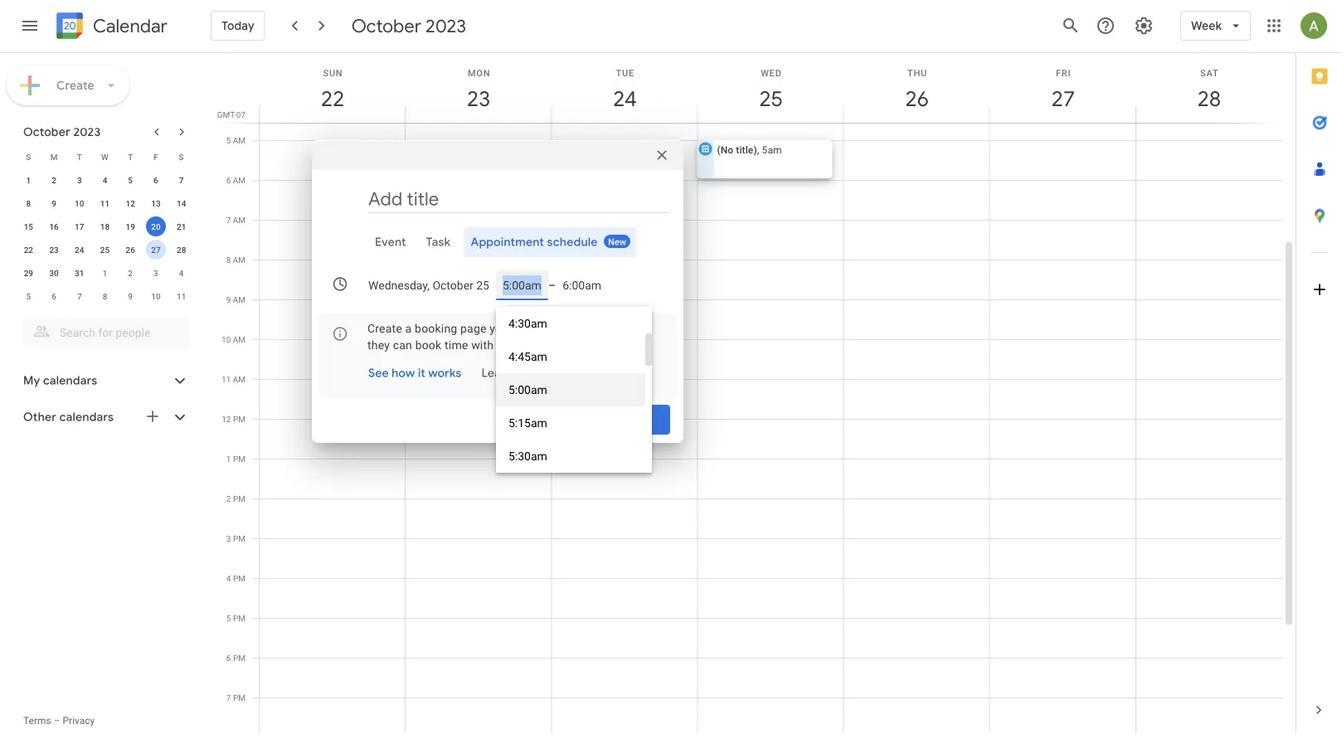 Task type: vqa. For each thing, say whether or not it's contained in the screenshot.


Task type: locate. For each thing, give the bounding box(es) containing it.
1 vertical spatial can
[[393, 338, 412, 352]]

7 pm from the top
[[233, 653, 246, 663]]

pm up 7 pm
[[233, 653, 246, 663]]

october up the 22 column header
[[352, 14, 421, 37]]

2023 down create dropdown button
[[73, 124, 101, 139]]

create up the they
[[368, 322, 402, 335]]

november 10 element
[[146, 286, 166, 306]]

gmt-
[[217, 110, 236, 119]]

7 up 14 "element"
[[179, 175, 184, 185]]

pm for 1 pm
[[233, 454, 246, 464]]

can down a
[[393, 338, 412, 352]]

2 vertical spatial 3
[[226, 534, 231, 543]]

– right terms "link" at the left bottom of the page
[[54, 715, 60, 727]]

26 down 19
[[126, 245, 135, 255]]

4 up 11 element
[[103, 175, 107, 185]]

27 column header
[[990, 53, 1137, 123]]

0 horizontal spatial 3
[[77, 175, 82, 185]]

0 vertical spatial 4
[[103, 175, 107, 185]]

9 up 16 element in the top left of the page
[[52, 198, 56, 208]]

with right share
[[567, 322, 589, 335]]

0 vertical spatial –
[[420, 196, 427, 208]]

0 horizontal spatial t
[[77, 152, 82, 162]]

see how it works
[[368, 366, 462, 381]]

terms – privacy
[[23, 715, 95, 727]]

0 vertical spatial 24
[[612, 85, 636, 112]]

am up 7 am
[[233, 175, 246, 185]]

0 horizontal spatial s
[[26, 152, 31, 162]]

row containing 1
[[16, 168, 194, 192]]

2 horizontal spatial 2
[[226, 494, 231, 504]]

terms
[[23, 715, 51, 727]]

4 pm from the top
[[233, 534, 246, 543]]

5
[[226, 135, 231, 145], [128, 175, 133, 185], [26, 291, 31, 301], [226, 613, 231, 623]]

11 element
[[95, 193, 115, 213]]

2023 up 23 column header
[[426, 14, 466, 37]]

11 down 10 am
[[222, 374, 231, 384]]

appointment schedule
[[471, 235, 598, 250]]

24 inside the 24 column header
[[612, 85, 636, 112]]

24 down tue
[[612, 85, 636, 112]]

27 down 20
[[151, 245, 161, 255]]

1 horizontal spatial 3
[[154, 268, 158, 278]]

1 vertical spatial 24
[[75, 245, 84, 255]]

23 link
[[460, 80, 498, 118]]

11 up 18
[[100, 198, 110, 208]]

31
[[75, 268, 84, 278]]

wed
[[761, 68, 782, 78]]

1 horizontal spatial 22
[[320, 85, 344, 112]]

2 down 1 pm
[[226, 494, 231, 504]]

pm for 5 pm
[[233, 613, 246, 623]]

3 up 10 element
[[77, 175, 82, 185]]

16
[[49, 222, 59, 232]]

row containing s
[[16, 145, 194, 168]]

1 for 1 pm
[[226, 454, 231, 464]]

22 up 29
[[24, 245, 33, 255]]

5 row from the top
[[16, 238, 194, 261]]

to element
[[548, 279, 556, 292]]

28 column header
[[1136, 53, 1283, 123]]

1 up 15 element
[[26, 175, 31, 185]]

2 horizontal spatial 8
[[226, 255, 231, 265]]

4:30am
[[509, 317, 548, 330]]

1 horizontal spatial with
[[567, 322, 589, 335]]

2 down 26 element at the left top of page
[[128, 268, 133, 278]]

4:45am
[[509, 350, 548, 363]]

0 horizontal spatial 11
[[100, 198, 110, 208]]

am for 7 am
[[233, 215, 246, 225]]

7
[[179, 175, 184, 185], [226, 215, 231, 225], [77, 291, 82, 301], [226, 693, 231, 703]]

2 vertical spatial 4
[[226, 573, 231, 583]]

1 horizontal spatial s
[[179, 152, 184, 162]]

1 horizontal spatial t
[[128, 152, 133, 162]]

you up learn more
[[497, 338, 516, 352]]

1 vertical spatial 10
[[151, 291, 161, 301]]

tab list
[[1297, 53, 1343, 687], [325, 227, 670, 257]]

5 down gmt- at the top of page
[[226, 135, 231, 145]]

row
[[16, 145, 194, 168], [16, 168, 194, 192], [16, 192, 194, 215], [16, 215, 194, 238], [16, 238, 194, 261], [16, 261, 194, 285], [16, 285, 194, 308]]

1 horizontal spatial create
[[368, 322, 402, 335]]

0 horizontal spatial 12
[[126, 198, 135, 208]]

21
[[177, 222, 186, 232]]

6 row from the top
[[16, 261, 194, 285]]

11 am
[[222, 374, 246, 384]]

7 for 7 pm
[[226, 693, 231, 703]]

8
[[26, 198, 31, 208], [226, 255, 231, 265], [103, 291, 107, 301]]

pm up "4 pm"
[[233, 534, 246, 543]]

25 down 18
[[100, 245, 110, 255]]

10 inside 'grid'
[[222, 334, 231, 344]]

9 up 10 am
[[226, 295, 231, 305]]

23 element
[[44, 240, 64, 260]]

task
[[426, 235, 451, 250]]

0 horizontal spatial 23
[[49, 245, 59, 255]]

pm down 1 pm
[[233, 494, 246, 504]]

1 horizontal spatial 1
[[103, 268, 107, 278]]

meeting 6 – 7am
[[412, 184, 449, 208]]

0 vertical spatial calendars
[[43, 373, 97, 388]]

28 down 21
[[177, 245, 186, 255]]

6 for 6 pm
[[226, 653, 231, 663]]

1 horizontal spatial 9
[[128, 291, 133, 301]]

7 for november 7 element
[[77, 291, 82, 301]]

12 up 19
[[126, 198, 135, 208]]

31 element
[[70, 263, 89, 283]]

1 horizontal spatial 8
[[103, 291, 107, 301]]

november 2 element
[[120, 263, 140, 283]]

2 vertical spatial 8
[[103, 291, 107, 301]]

calendar heading
[[90, 15, 168, 38]]

0 horizontal spatial schedule
[[547, 235, 598, 250]]

0 vertical spatial 25
[[758, 85, 782, 112]]

0 horizontal spatial october 2023
[[23, 124, 101, 139]]

with down the page
[[471, 338, 494, 352]]

4 down 3 pm
[[226, 573, 231, 583]]

share
[[534, 322, 564, 335]]

1 vertical spatial 1
[[103, 268, 107, 278]]

am down 9 am
[[233, 334, 246, 344]]

sun
[[323, 68, 343, 78]]

1 vertical spatial create
[[368, 322, 402, 335]]

sat
[[1201, 68, 1219, 78]]

today button
[[211, 6, 265, 46]]

they
[[368, 338, 390, 352]]

27
[[1051, 85, 1074, 112], [151, 245, 161, 255]]

27 inside column header
[[1051, 85, 1074, 112]]

it
[[418, 366, 426, 381]]

23
[[466, 85, 490, 112], [49, 245, 59, 255]]

2 inside 'grid'
[[226, 494, 231, 504]]

0 horizontal spatial –
[[54, 715, 60, 727]]

row up november 8 element
[[16, 261, 194, 285]]

5:15am
[[509, 416, 548, 430]]

1 vertical spatial october
[[23, 124, 70, 139]]

1 vertical spatial calendars
[[59, 410, 114, 425]]

7 down 6 am
[[226, 215, 231, 225]]

10 down november 3 element
[[151, 291, 161, 301]]

2 am from the top
[[233, 175, 246, 185]]

row up 11 element
[[16, 145, 194, 168]]

pm down 6 pm
[[233, 693, 246, 703]]

0 horizontal spatial tab list
[[325, 227, 670, 257]]

6 down 30 element at the left of the page
[[52, 291, 56, 301]]

my calendars
[[23, 373, 97, 388]]

1 vertical spatial 27
[[151, 245, 161, 255]]

s right f
[[179, 152, 184, 162]]

1 horizontal spatial 10
[[151, 291, 161, 301]]

4:45am option
[[496, 340, 646, 373]]

4 row from the top
[[16, 215, 194, 238]]

4 am from the top
[[233, 255, 246, 265]]

row down w
[[16, 168, 194, 192]]

you right the page
[[490, 322, 509, 335]]

schedule up end time text box
[[547, 235, 598, 250]]

task button
[[420, 227, 458, 257]]

1 vertical spatial 4
[[179, 268, 184, 278]]

0 vertical spatial 11
[[100, 198, 110, 208]]

6 down meeting on the left top of the page
[[412, 196, 417, 208]]

6 up 7 pm
[[226, 653, 231, 663]]

10 up "11 am"
[[222, 334, 231, 344]]

6 pm from the top
[[233, 613, 246, 623]]

7 am from the top
[[233, 374, 246, 384]]

0 vertical spatial 23
[[466, 85, 490, 112]]

27 inside "element"
[[151, 245, 161, 255]]

1 row from the top
[[16, 145, 194, 168]]

8 inside 'grid'
[[226, 255, 231, 265]]

28 link
[[1191, 80, 1229, 118]]

3 up "4 pm"
[[226, 534, 231, 543]]

3 for 3 pm
[[226, 534, 231, 543]]

am up 9 am
[[233, 255, 246, 265]]

0 horizontal spatial 26
[[126, 245, 135, 255]]

None search field
[[0, 311, 206, 348]]

28 down sat
[[1197, 85, 1221, 112]]

6 am
[[226, 175, 246, 185]]

1 vertical spatial 26
[[126, 245, 135, 255]]

28 element
[[171, 240, 191, 260]]

2 vertical spatial 2
[[226, 494, 231, 504]]

calendars inside dropdown button
[[43, 373, 97, 388]]

6 up 7 am
[[226, 175, 231, 185]]

calendars inside dropdown button
[[59, 410, 114, 425]]

pm for 12 pm
[[233, 414, 246, 424]]

7 row from the top
[[16, 285, 194, 308]]

row down november 1 element
[[16, 285, 194, 308]]

1 vertical spatial 23
[[49, 245, 59, 255]]

calendars for my calendars
[[43, 373, 97, 388]]

1 vertical spatial you
[[497, 338, 516, 352]]

am
[[233, 135, 246, 145], [233, 175, 246, 185], [233, 215, 246, 225], [233, 255, 246, 265], [233, 295, 246, 305], [233, 334, 246, 344], [233, 374, 246, 384]]

25 inside row
[[100, 245, 110, 255]]

25 inside wed 25
[[758, 85, 782, 112]]

0 horizontal spatial 24
[[75, 245, 84, 255]]

21 element
[[171, 217, 191, 236]]

3
[[77, 175, 82, 185], [154, 268, 158, 278], [226, 534, 231, 543]]

schedule right the
[[601, 412, 651, 427]]

9 for november 9 element
[[128, 291, 133, 301]]

0 vertical spatial 10
[[75, 198, 84, 208]]

26 link
[[898, 80, 936, 118]]

november 8 element
[[95, 286, 115, 306]]

calendars up other calendars
[[43, 373, 97, 388]]

4 down 28 element
[[179, 268, 184, 278]]

6 inside meeting 6 – 7am
[[412, 196, 417, 208]]

mon 23
[[466, 68, 491, 112]]

1
[[26, 175, 31, 185], [103, 268, 107, 278], [226, 454, 231, 464]]

9 inside 'grid'
[[226, 295, 231, 305]]

0 horizontal spatial 25
[[100, 245, 110, 255]]

5:30am
[[509, 449, 548, 463]]

5 down 29 element in the left of the page
[[26, 291, 31, 301]]

row containing 15
[[16, 215, 194, 238]]

event
[[375, 235, 406, 250]]

am for 8 am
[[233, 255, 246, 265]]

– down meeting on the left top of the page
[[420, 196, 427, 208]]

0 horizontal spatial 27
[[151, 245, 161, 255]]

fri 27
[[1051, 68, 1074, 112]]

2 vertical spatial 11
[[222, 374, 231, 384]]

november 11 element
[[171, 286, 191, 306]]

m
[[50, 152, 58, 162]]

fri
[[1056, 68, 1072, 78]]

pm
[[233, 414, 246, 424], [233, 454, 246, 464], [233, 494, 246, 504], [233, 534, 246, 543], [233, 573, 246, 583], [233, 613, 246, 623], [233, 653, 246, 663], [233, 693, 246, 703]]

5:15am option
[[496, 407, 646, 440]]

7 down 31 "element"
[[77, 291, 82, 301]]

0 horizontal spatial 10
[[75, 198, 84, 208]]

8 pm from the top
[[233, 693, 246, 703]]

create inside dropdown button
[[56, 78, 94, 93]]

0 vertical spatial schedule
[[547, 235, 598, 250]]

1 horizontal spatial 24
[[612, 85, 636, 112]]

sat 28
[[1197, 68, 1221, 112]]

27 down fri
[[1051, 85, 1074, 112]]

1 s from the left
[[26, 152, 31, 162]]

0 vertical spatial 26
[[904, 85, 928, 112]]

5 pm from the top
[[233, 573, 246, 583]]

grid
[[212, 53, 1296, 734]]

1 vertical spatial 2023
[[73, 124, 101, 139]]

row up 25 element
[[16, 215, 194, 238]]

create inside create a booking page you can share with others so they can book time with you themselves
[[368, 322, 402, 335]]

25 column header
[[697, 53, 844, 123]]

mon
[[468, 68, 491, 78]]

pm up 2 pm
[[233, 454, 246, 464]]

am for 11 am
[[233, 374, 246, 384]]

pm for 3 pm
[[233, 534, 246, 543]]

3 up november 10 element
[[154, 268, 158, 278]]

1 horizontal spatial schedule
[[601, 412, 651, 427]]

2 down m
[[52, 175, 56, 185]]

14 element
[[171, 193, 191, 213]]

30 element
[[44, 263, 64, 283]]

0 vertical spatial 2023
[[426, 14, 466, 37]]

1 horizontal spatial 26
[[904, 85, 928, 112]]

am down 8 am
[[233, 295, 246, 305]]

0 horizontal spatial 4
[[103, 175, 107, 185]]

0 vertical spatial 27
[[1051, 85, 1074, 112]]

set
[[541, 412, 560, 427]]

25 link
[[752, 80, 790, 118]]

20
[[151, 222, 161, 232]]

5 for 5 pm
[[226, 613, 231, 623]]

t left f
[[128, 152, 133, 162]]

1 pm
[[226, 454, 246, 464]]

8 up 9 am
[[226, 255, 231, 265]]

create
[[56, 78, 94, 93], [368, 322, 402, 335]]

t left w
[[77, 152, 82, 162]]

5 up 6 pm
[[226, 613, 231, 623]]

0 vertical spatial 3
[[77, 175, 82, 185]]

am down 07
[[233, 135, 246, 145]]

create down "calendar" element
[[56, 78, 94, 93]]

12 inside row
[[126, 198, 135, 208]]

2 vertical spatial 10
[[222, 334, 231, 344]]

1 vertical spatial 22
[[24, 245, 33, 255]]

25 down wed
[[758, 85, 782, 112]]

9 down november 2 element
[[128, 291, 133, 301]]

23 down "mon"
[[466, 85, 490, 112]]

11 down november 4 element
[[177, 291, 186, 301]]

row up 18 element
[[16, 192, 194, 215]]

8 for 8 am
[[226, 255, 231, 265]]

Search for people text field
[[33, 318, 179, 348]]

6 am from the top
[[233, 334, 246, 344]]

t
[[77, 152, 82, 162], [128, 152, 133, 162]]

learn more
[[482, 366, 544, 381]]

pm up 1 pm
[[233, 414, 246, 424]]

10 up 17
[[75, 198, 84, 208]]

s left m
[[26, 152, 31, 162]]

22 element
[[19, 240, 38, 260]]

0 horizontal spatial 22
[[24, 245, 33, 255]]

booking
[[415, 322, 458, 335]]

26 down thu
[[904, 85, 928, 112]]

november 9 element
[[120, 286, 140, 306]]

1 horizontal spatial 28
[[1197, 85, 1221, 112]]

2 row from the top
[[16, 168, 194, 192]]

2 horizontal spatial 11
[[222, 374, 231, 384]]

themselves
[[519, 338, 580, 352]]

3 pm from the top
[[233, 494, 246, 504]]

0 horizontal spatial 28
[[177, 245, 186, 255]]

8 for november 8 element
[[103, 291, 107, 301]]

0 horizontal spatial 2023
[[73, 124, 101, 139]]

1 horizontal spatial 23
[[466, 85, 490, 112]]

1 vertical spatial schedule
[[601, 412, 651, 427]]

26 element
[[120, 240, 140, 260]]

2 horizontal spatial 1
[[226, 454, 231, 464]]

2 horizontal spatial 3
[[226, 534, 231, 543]]

november 3 element
[[146, 263, 166, 283]]

2 horizontal spatial 4
[[226, 573, 231, 583]]

26
[[904, 85, 928, 112], [126, 245, 135, 255]]

13 element
[[146, 193, 166, 213]]

24 down 17
[[75, 245, 84, 255]]

12 down "11 am"
[[222, 414, 231, 424]]

0 horizontal spatial create
[[56, 78, 94, 93]]

1 horizontal spatial can
[[512, 322, 531, 335]]

add other calendars image
[[144, 408, 161, 425]]

0 vertical spatial 12
[[126, 198, 135, 208]]

11
[[100, 198, 110, 208], [177, 291, 186, 301], [222, 374, 231, 384]]

8 up 15 element
[[26, 198, 31, 208]]

time
[[445, 338, 468, 352]]

3 row from the top
[[16, 192, 194, 215]]

event button
[[368, 227, 413, 257]]

– right the "start time" text box
[[548, 279, 556, 292]]

8 down november 1 element
[[103, 291, 107, 301]]

1 pm from the top
[[233, 414, 246, 424]]

row up november 1 element
[[16, 238, 194, 261]]

f
[[154, 152, 158, 162]]

12 element
[[120, 193, 140, 213]]

1 horizontal spatial 12
[[222, 414, 231, 424]]

2 pm from the top
[[233, 454, 246, 464]]

9
[[52, 198, 56, 208], [128, 291, 133, 301], [226, 295, 231, 305]]

1 up november 8 element
[[103, 268, 107, 278]]

set up the schedule
[[541, 412, 651, 427]]

22 inside row
[[24, 245, 33, 255]]

22 down sun
[[320, 85, 344, 112]]

row group
[[16, 168, 194, 308]]

1 down 12 pm
[[226, 454, 231, 464]]

11 for 11 element
[[100, 198, 110, 208]]

create button
[[7, 66, 129, 105]]

5:00am
[[509, 383, 548, 397]]

1 vertical spatial with
[[471, 338, 494, 352]]

1 horizontal spatial –
[[420, 196, 427, 208]]

1 vertical spatial 12
[[222, 414, 231, 424]]

calendars down my calendars dropdown button
[[59, 410, 114, 425]]

am up 12 pm
[[233, 374, 246, 384]]

am for 5 am
[[233, 135, 246, 145]]

november 7 element
[[70, 286, 89, 306]]

calendar
[[93, 15, 168, 38]]

1 vertical spatial 28
[[177, 245, 186, 255]]

7 down 6 pm
[[226, 693, 231, 703]]

(no title) , 5am
[[717, 144, 782, 156]]

pm for 2 pm
[[233, 494, 246, 504]]

5 am from the top
[[233, 295, 246, 305]]

1 am from the top
[[233, 135, 246, 145]]

5 for 5 am
[[226, 135, 231, 145]]

1 vertical spatial 8
[[226, 255, 231, 265]]

pm up 6 pm
[[233, 613, 246, 623]]

1 vertical spatial –
[[548, 279, 556, 292]]

25 element
[[95, 240, 115, 260]]

0 horizontal spatial 2
[[52, 175, 56, 185]]

29 element
[[19, 263, 38, 283]]

3 am from the top
[[233, 215, 246, 225]]

10 for november 10 element
[[151, 291, 161, 301]]

10
[[75, 198, 84, 208], [151, 291, 161, 301], [222, 334, 231, 344]]

1 vertical spatial 11
[[177, 291, 186, 301]]

24 element
[[70, 240, 89, 260]]

23 up 30
[[49, 245, 59, 255]]

pm down 3 pm
[[233, 573, 246, 583]]

22 column header
[[259, 53, 406, 123]]

1 horizontal spatial 11
[[177, 291, 186, 301]]

can left share
[[512, 322, 531, 335]]

october up m
[[23, 124, 70, 139]]

my
[[23, 373, 40, 388]]

0 horizontal spatial 8
[[26, 198, 31, 208]]

0 vertical spatial create
[[56, 78, 94, 93]]

am down 6 am
[[233, 215, 246, 225]]

22
[[320, 85, 344, 112], [24, 245, 33, 255]]

2 horizontal spatial 10
[[222, 334, 231, 344]]

works
[[428, 366, 462, 381]]

row group containing 1
[[16, 168, 194, 308]]

4 inside 'grid'
[[226, 573, 231, 583]]

23 inside row
[[49, 245, 59, 255]]

24 column header
[[551, 53, 698, 123]]



Task type: describe. For each thing, give the bounding box(es) containing it.
main drawer image
[[20, 16, 40, 36]]

13
[[151, 198, 161, 208]]

28 inside row
[[177, 245, 186, 255]]

november 6 element
[[44, 286, 64, 306]]

2 t from the left
[[128, 152, 133, 162]]

tue 24
[[612, 68, 636, 112]]

16 element
[[44, 217, 64, 236]]

start time list box
[[496, 307, 652, 473]]

23 column header
[[405, 53, 552, 123]]

12 pm
[[222, 414, 246, 424]]

row containing 5
[[16, 285, 194, 308]]

pm for 7 pm
[[233, 693, 246, 703]]

schedule inside tab list
[[547, 235, 598, 250]]

2 s from the left
[[179, 152, 184, 162]]

other calendars
[[23, 410, 114, 425]]

november 4 element
[[171, 263, 191, 283]]

9 for 9 am
[[226, 295, 231, 305]]

30
[[49, 268, 59, 278]]

0 vertical spatial 2
[[52, 175, 56, 185]]

17 element
[[70, 217, 89, 236]]

3 for november 3 element
[[154, 268, 158, 278]]

page
[[461, 322, 487, 335]]

calendars for other calendars
[[59, 410, 114, 425]]

see
[[368, 366, 389, 381]]

w
[[101, 152, 109, 162]]

6 for 6 am
[[226, 175, 231, 185]]

1 horizontal spatial october
[[352, 14, 421, 37]]

26 inside row
[[126, 245, 135, 255]]

november 5 element
[[19, 286, 38, 306]]

meeting
[[412, 184, 449, 195]]

row containing 8
[[16, 192, 194, 215]]

29
[[24, 268, 33, 278]]

0 horizontal spatial 9
[[52, 198, 56, 208]]

07
[[236, 110, 246, 119]]

a
[[405, 322, 412, 335]]

27 link
[[1044, 80, 1083, 118]]

others
[[592, 322, 626, 335]]

0 vertical spatial october 2023
[[352, 14, 466, 37]]

see how it works button
[[362, 353, 468, 393]]

7 pm
[[226, 693, 246, 703]]

create a booking page you can share with others so they can book time with you themselves
[[368, 322, 642, 352]]

Start time text field
[[503, 275, 542, 295]]

End time text field
[[563, 275, 602, 295]]

1 horizontal spatial tab list
[[1297, 53, 1343, 687]]

privacy
[[63, 715, 95, 727]]

title)
[[736, 144, 757, 156]]

7 for 7 am
[[226, 215, 231, 225]]

today
[[222, 18, 254, 33]]

2 for 2 pm
[[226, 494, 231, 504]]

other
[[23, 410, 57, 425]]

23 inside mon 23
[[466, 85, 490, 112]]

20, today element
[[146, 217, 166, 236]]

learn
[[482, 366, 513, 381]]

0 vertical spatial 1
[[26, 175, 31, 185]]

– inside meeting 6 – 7am
[[420, 196, 427, 208]]

how
[[392, 366, 415, 381]]

9 am
[[226, 295, 246, 305]]

thu 26
[[904, 68, 928, 112]]

18 element
[[95, 217, 115, 236]]

5am
[[762, 144, 782, 156]]

more
[[516, 366, 544, 381]]

am for 9 am
[[233, 295, 246, 305]]

5 am
[[226, 135, 246, 145]]

week button
[[1181, 6, 1251, 46]]

create for create
[[56, 78, 94, 93]]

10 for 10 element
[[75, 198, 84, 208]]

new element
[[604, 235, 631, 248]]

22 link
[[314, 80, 352, 118]]

5:30am option
[[496, 440, 646, 473]]

gmt-07
[[217, 110, 246, 119]]

2 horizontal spatial –
[[548, 279, 556, 292]]

create for create a booking page you can share with others so they can book time with you themselves
[[368, 322, 402, 335]]

wed 25
[[758, 68, 782, 112]]

15 element
[[19, 217, 38, 236]]

6 up the 13 element
[[154, 175, 158, 185]]

0 horizontal spatial october
[[23, 124, 70, 139]]

24 link
[[606, 80, 644, 118]]

8 am
[[226, 255, 246, 265]]

new
[[608, 237, 626, 247]]

5 for "november 5" element
[[26, 291, 31, 301]]

0 vertical spatial can
[[512, 322, 531, 335]]

(no
[[717, 144, 734, 156]]

3 pm
[[226, 534, 246, 543]]

4 for november 4 element
[[179, 268, 184, 278]]

27 element
[[146, 240, 166, 260]]

4:30am option
[[496, 307, 646, 340]]

tab list containing event
[[325, 227, 670, 257]]

12 for 12 pm
[[222, 414, 231, 424]]

0 vertical spatial 8
[[26, 198, 31, 208]]

row containing 29
[[16, 261, 194, 285]]

terms link
[[23, 715, 51, 727]]

19
[[126, 222, 135, 232]]

row containing 22
[[16, 238, 194, 261]]

appointment
[[471, 235, 544, 250]]

other calendars button
[[3, 404, 206, 431]]

week
[[1192, 18, 1222, 33]]

schedule inside button
[[601, 412, 651, 427]]

5 up 12 element
[[128, 175, 133, 185]]

1 for november 1 element
[[103, 268, 107, 278]]

Start date text field
[[368, 275, 490, 295]]

privacy link
[[63, 715, 95, 727]]

27 cell
[[143, 238, 169, 261]]

10 for 10 am
[[222, 334, 231, 344]]

sun 22
[[320, 68, 344, 112]]

11 for 11 am
[[222, 374, 231, 384]]

26 column header
[[844, 53, 990, 123]]

0 vertical spatial with
[[567, 322, 589, 335]]

15
[[24, 222, 33, 232]]

calendar element
[[53, 9, 168, 46]]

november 1 element
[[95, 263, 115, 283]]

19 element
[[120, 217, 140, 236]]

11 for november 11 element
[[177, 291, 186, 301]]

26 inside column header
[[904, 85, 928, 112]]

my calendars button
[[3, 368, 206, 394]]

2 for november 2 element
[[128, 268, 133, 278]]

am for 10 am
[[233, 334, 246, 344]]

4 for 4 pm
[[226, 573, 231, 583]]

20 cell
[[143, 215, 169, 238]]

7 am
[[226, 215, 246, 225]]

5 pm
[[226, 613, 246, 623]]

up
[[562, 412, 576, 427]]

1 t from the left
[[77, 152, 82, 162]]

6 for november 6 element
[[52, 291, 56, 301]]

10 am
[[222, 334, 246, 344]]

10 element
[[70, 193, 89, 213]]

0 horizontal spatial with
[[471, 338, 494, 352]]

7am
[[429, 196, 449, 208]]

22 inside column header
[[320, 85, 344, 112]]

12 for 12
[[126, 198, 135, 208]]

0 horizontal spatial can
[[393, 338, 412, 352]]

settings menu image
[[1134, 16, 1154, 36]]

pm for 4 pm
[[233, 573, 246, 583]]

Add title text field
[[368, 187, 670, 212]]

the
[[579, 412, 598, 427]]

am for 6 am
[[233, 175, 246, 185]]

pm for 6 pm
[[233, 653, 246, 663]]

17
[[75, 222, 84, 232]]

october 2023 grid
[[16, 145, 194, 308]]

thu
[[908, 68, 928, 78]]

0 vertical spatial you
[[490, 322, 509, 335]]

1 horizontal spatial 2023
[[426, 14, 466, 37]]

grid containing 22
[[212, 53, 1296, 734]]

2 pm
[[226, 494, 246, 504]]

book
[[415, 338, 442, 352]]

2 vertical spatial –
[[54, 715, 60, 727]]

tue
[[616, 68, 635, 78]]

1 vertical spatial october 2023
[[23, 124, 101, 139]]

28 inside column header
[[1197, 85, 1221, 112]]

5:00am option
[[496, 373, 646, 407]]

4 pm
[[226, 573, 246, 583]]

set up the schedule button
[[521, 400, 670, 440]]

24 inside 24 element
[[75, 245, 84, 255]]



